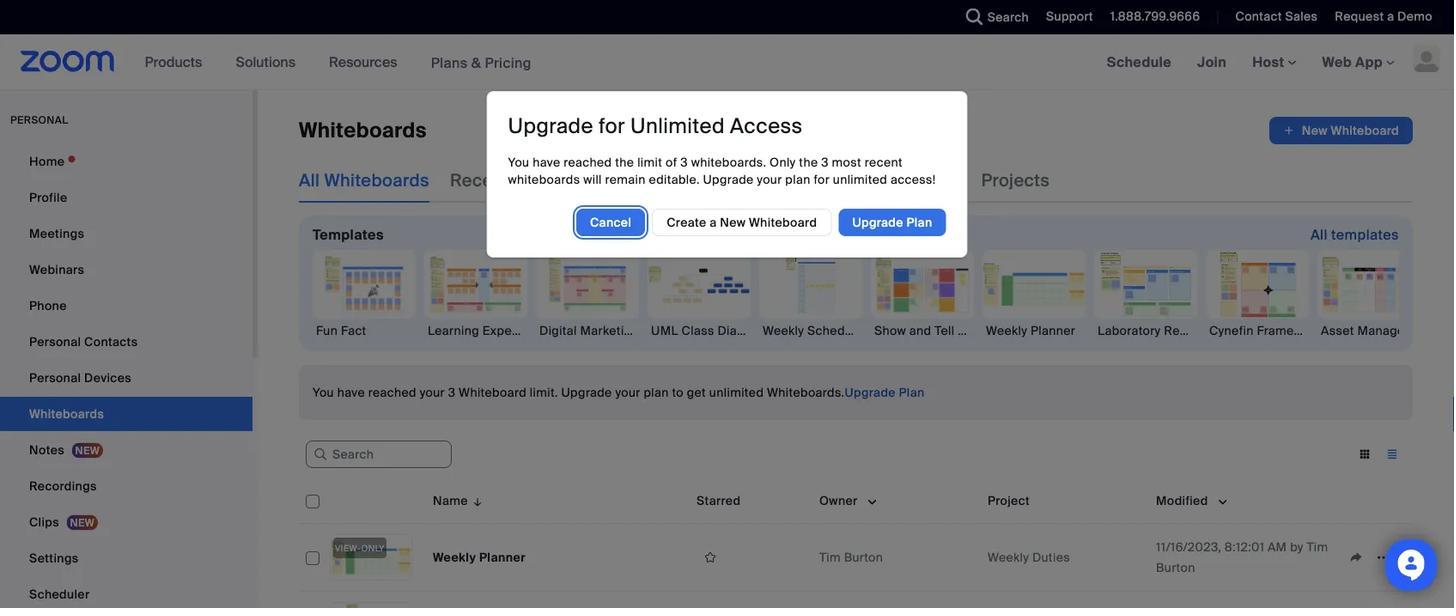 Task type: locate. For each thing, give the bounding box(es) containing it.
schedule down 1.888.799.9666
[[1107, 53, 1172, 71]]

you left my at the left of page
[[508, 154, 530, 170]]

schedule inside button
[[808, 323, 863, 339]]

arrow down image
[[468, 491, 484, 511]]

reached up the will
[[564, 154, 612, 170]]

0 vertical spatial for
[[599, 113, 625, 140]]

editable.
[[649, 172, 700, 187]]

1 horizontal spatial reached
[[564, 154, 612, 170]]

1 horizontal spatial plan
[[786, 172, 811, 187]]

0 horizontal spatial all
[[299, 169, 320, 191]]

create
[[667, 215, 707, 230]]

all for all whiteboards
[[299, 169, 320, 191]]

application containing upgrade for unlimited access
[[0, 0, 1455, 608]]

2 horizontal spatial your
[[757, 172, 782, 187]]

projects
[[982, 169, 1050, 191]]

upgrade
[[508, 113, 594, 140], [703, 172, 754, 187], [853, 215, 904, 230], [562, 385, 612, 400], [845, 385, 896, 400]]

for right me on the top
[[814, 172, 830, 187]]

planner right twist
[[1031, 323, 1076, 339]]

cell
[[299, 592, 323, 608], [426, 592, 690, 608], [690, 592, 813, 608], [813, 592, 981, 608], [981, 592, 1150, 608], [1336, 592, 1413, 608], [1150, 601, 1336, 608]]

with left me on the top
[[748, 169, 782, 191]]

project
[[988, 493, 1030, 509]]

burton inside "11/16/2023, 8:12:01 am by tim burton"
[[1157, 560, 1196, 576]]

tim down owner
[[820, 549, 841, 565]]

2 canvas from the left
[[642, 323, 686, 339]]

whiteboard down me on the top
[[749, 215, 817, 230]]

uml
[[651, 323, 679, 339]]

you for you have reached the limit of 3 whiteboards. only the 3 most recent whiteboards will remain editable. upgrade your plan for unlimited access!
[[508, 154, 530, 170]]

all for all templates
[[1311, 226, 1328, 244]]

templates
[[313, 226, 384, 244]]

all templates
[[1311, 226, 1400, 244]]

reached for your
[[368, 385, 417, 400]]

1 horizontal spatial canvas
[[642, 323, 686, 339]]

thumbnail of weekly planner image
[[331, 535, 412, 580]]

0 vertical spatial weekly planner
[[986, 323, 1076, 339]]

1 horizontal spatial starred
[[833, 169, 895, 191]]

canvas
[[552, 323, 595, 339], [642, 323, 686, 339]]

a inside button
[[710, 215, 717, 230]]

have up whiteboards
[[533, 154, 561, 170]]

1 vertical spatial with
[[958, 323, 982, 339]]

you down "fun"
[[313, 385, 334, 400]]

0 vertical spatial whiteboard
[[749, 215, 817, 230]]

0 horizontal spatial have
[[337, 385, 365, 400]]

0 horizontal spatial the
[[615, 154, 634, 170]]

0 horizontal spatial canvas
[[552, 323, 595, 339]]

plans & pricing link
[[431, 53, 532, 72], [431, 53, 532, 72]]

0 horizontal spatial a
[[710, 215, 717, 230]]

unlimited down the "most"
[[833, 172, 888, 187]]

2 horizontal spatial 3
[[822, 154, 829, 170]]

0 horizontal spatial plan
[[644, 385, 669, 400]]

0 vertical spatial a
[[1388, 9, 1395, 24]]

a left 'demo'
[[1388, 9, 1395, 24]]

all left templates
[[1311, 226, 1328, 244]]

1 vertical spatial unlimited
[[710, 385, 764, 400]]

1 vertical spatial weekly planner
[[433, 549, 526, 565]]

whiteboards up all whiteboards
[[299, 117, 427, 144]]

planner down arrow down image
[[479, 549, 526, 565]]

0 vertical spatial all
[[299, 169, 320, 191]]

weekly schedule element
[[760, 322, 863, 339]]

1 horizontal spatial the
[[799, 154, 818, 170]]

only
[[361, 543, 385, 554]]

whiteboards up templates at left top
[[324, 169, 430, 191]]

upgrade plan button down access!
[[839, 209, 946, 236]]

reached
[[564, 154, 612, 170], [368, 385, 417, 400]]

1 horizontal spatial unlimited
[[833, 172, 888, 187]]

by
[[1291, 539, 1304, 555]]

0 vertical spatial plan
[[907, 215, 933, 230]]

a for demo
[[1388, 9, 1395, 24]]

plan down only at right top
[[786, 172, 811, 187]]

whiteboards up cancel
[[559, 169, 664, 191]]

2 horizontal spatial a
[[1388, 9, 1395, 24]]

upgrade for unlimited access dialog
[[487, 91, 968, 258]]

learning
[[428, 323, 479, 339]]

schedule link
[[1094, 34, 1185, 89]]

plan down access!
[[907, 215, 933, 230]]

burton down owner
[[844, 549, 884, 565]]

asset management button
[[1318, 250, 1436, 339]]

1 vertical spatial for
[[814, 172, 830, 187]]

reached up search text field
[[368, 385, 417, 400]]

0 vertical spatial personal
[[29, 334, 81, 350]]

0 horizontal spatial 3
[[448, 385, 456, 400]]

0 horizontal spatial for
[[599, 113, 625, 140]]

weekly
[[763, 323, 804, 339], [986, 323, 1028, 339], [433, 549, 476, 565], [988, 549, 1030, 565]]

1 horizontal spatial burton
[[1157, 560, 1196, 576]]

all inside tab list
[[299, 169, 320, 191]]

1 vertical spatial starred
[[697, 493, 741, 509]]

1 horizontal spatial your
[[616, 385, 641, 400]]

all inside button
[[1311, 226, 1328, 244]]

weekly planner element
[[983, 322, 1086, 339]]

name
[[433, 493, 468, 509]]

1 horizontal spatial you
[[508, 154, 530, 170]]

11/16/2023,
[[1157, 539, 1222, 555]]

experience
[[483, 323, 549, 339]]

1 horizontal spatial all
[[1311, 226, 1328, 244]]

3 down learning
[[448, 385, 456, 400]]

tim right by
[[1307, 539, 1329, 555]]

schedule inside 'link'
[[1107, 53, 1172, 71]]

plan down and
[[899, 385, 925, 400]]

personal down 'personal contacts'
[[29, 370, 81, 386]]

3 left the "most"
[[822, 154, 829, 170]]

0 horizontal spatial schedule
[[808, 323, 863, 339]]

upgrade plan button down show
[[845, 379, 925, 406]]

meetings
[[29, 226, 84, 241]]

1 horizontal spatial for
[[814, 172, 830, 187]]

weekly schedule button
[[760, 250, 863, 339]]

with inside tabs of all whiteboard page tab list
[[748, 169, 782, 191]]

upgrade plan button
[[839, 209, 946, 236], [845, 379, 925, 406]]

fun fact element
[[313, 322, 416, 339]]

1 vertical spatial have
[[337, 385, 365, 400]]

1 horizontal spatial planner
[[1031, 323, 1076, 339]]

schedule
[[1107, 53, 1172, 71], [808, 323, 863, 339]]

cancel button
[[577, 209, 645, 236]]

digital marketing canvas element
[[536, 322, 686, 339]]

unlimited right get
[[710, 385, 764, 400]]

upgrade right 'limit.' on the left of page
[[562, 385, 612, 400]]

1 canvas from the left
[[552, 323, 595, 339]]

0 vertical spatial schedule
[[1107, 53, 1172, 71]]

banner
[[0, 34, 1455, 91]]

0 horizontal spatial reached
[[368, 385, 417, 400]]

0 horizontal spatial you
[[313, 385, 334, 400]]

all up templates at left top
[[299, 169, 320, 191]]

1 vertical spatial you
[[313, 385, 334, 400]]

my
[[530, 169, 554, 191]]

have down fact
[[337, 385, 365, 400]]

1 vertical spatial reached
[[368, 385, 417, 400]]

fact
[[341, 323, 367, 339]]

request
[[1336, 9, 1385, 24]]

1 horizontal spatial whiteboard
[[749, 215, 817, 230]]

trash
[[916, 169, 961, 191]]

request a demo link
[[1323, 0, 1455, 34], [1336, 9, 1433, 24]]

show and tell with a twist
[[875, 323, 1025, 339]]

0 vertical spatial plan
[[786, 172, 811, 187]]

1 horizontal spatial schedule
[[1107, 53, 1172, 71]]

cynefin framework element
[[1206, 322, 1322, 339]]

1 vertical spatial plan
[[644, 385, 669, 400]]

whiteboards for all
[[324, 169, 430, 191]]

0 vertical spatial with
[[748, 169, 782, 191]]

1 vertical spatial all
[[1311, 226, 1328, 244]]

fun fact button
[[313, 250, 416, 339]]

diagram
[[718, 323, 767, 339]]

upgrade for unlimited access
[[508, 113, 803, 140]]

request a demo
[[1336, 9, 1433, 24]]

0 horizontal spatial starred
[[697, 493, 741, 509]]

1 horizontal spatial a
[[985, 323, 992, 339]]

the up remain on the left of page
[[615, 154, 634, 170]]

your
[[757, 172, 782, 187], [420, 385, 445, 400], [616, 385, 641, 400]]

framework
[[1257, 323, 1322, 339]]

0 vertical spatial starred
[[833, 169, 895, 191]]

1 personal from the top
[[29, 334, 81, 350]]

settings link
[[0, 541, 253, 576]]

modified
[[1157, 493, 1209, 509]]

upgrade down whiteboards.
[[703, 172, 754, 187]]

1.888.799.9666 button up schedule 'link'
[[1111, 9, 1201, 24]]

list mode, selected image
[[1379, 447, 1407, 462]]

0 horizontal spatial tim
[[820, 549, 841, 565]]

1 vertical spatial a
[[710, 215, 717, 230]]

0 vertical spatial you
[[508, 154, 530, 170]]

burton down 11/16/2023,
[[1157, 560, 1196, 576]]

personal down phone
[[29, 334, 81, 350]]

1 horizontal spatial weekly planner
[[986, 323, 1076, 339]]

a left twist
[[985, 323, 992, 339]]

unlimited
[[833, 172, 888, 187], [710, 385, 764, 400]]

3 right of
[[681, 154, 688, 170]]

contact
[[1236, 9, 1283, 24]]

0 horizontal spatial with
[[748, 169, 782, 191]]

personal
[[29, 334, 81, 350], [29, 370, 81, 386]]

new
[[720, 215, 746, 230]]

starred
[[833, 169, 895, 191], [697, 493, 741, 509]]

create a new whiteboard
[[667, 215, 817, 230]]

meetings navigation
[[1094, 34, 1455, 91]]

your left to
[[616, 385, 641, 400]]

meetings link
[[0, 217, 253, 251]]

0 horizontal spatial planner
[[479, 549, 526, 565]]

2 personal from the top
[[29, 370, 81, 386]]

0 vertical spatial planner
[[1031, 323, 1076, 339]]

with inside 'button'
[[958, 323, 982, 339]]

digital
[[540, 323, 577, 339]]

0 horizontal spatial whiteboard
[[459, 385, 527, 400]]

Search text field
[[306, 441, 452, 468]]

reached inside you have reached the limit of 3 whiteboards. only the 3 most recent whiteboards will remain editable. upgrade your plan for unlimited access!
[[564, 154, 612, 170]]

0 vertical spatial have
[[533, 154, 561, 170]]

personal devices
[[29, 370, 131, 386]]

the right only at right top
[[799, 154, 818, 170]]

support
[[1047, 9, 1094, 24]]

settings
[[29, 550, 79, 566]]

only
[[770, 154, 796, 170]]

1 horizontal spatial have
[[533, 154, 561, 170]]

your down only at right top
[[757, 172, 782, 187]]

sales
[[1286, 9, 1318, 24]]

weekly schedule
[[763, 323, 863, 339]]

1 horizontal spatial with
[[958, 323, 982, 339]]

8:12:01
[[1225, 539, 1265, 555]]

whiteboard left 'limit.' on the left of page
[[459, 385, 527, 400]]

join link
[[1185, 34, 1240, 89]]

you inside you have reached the limit of 3 whiteboards. only the 3 most recent whiteboards will remain editable. upgrade your plan for unlimited access!
[[508, 154, 530, 170]]

webinars link
[[0, 253, 253, 287]]

you for you have reached your 3 whiteboard limit. upgrade your plan to get unlimited whiteboards. upgrade plan
[[313, 385, 334, 400]]

1 vertical spatial personal
[[29, 370, 81, 386]]

learning experience canvas
[[428, 323, 595, 339]]

0 horizontal spatial unlimited
[[710, 385, 764, 400]]

canvas for digital marketing canvas
[[642, 323, 686, 339]]

a for new
[[710, 215, 717, 230]]

1.888.799.9666
[[1111, 9, 1201, 24]]

0 vertical spatial unlimited
[[833, 172, 888, 187]]

plan
[[907, 215, 933, 230], [899, 385, 925, 400]]

2 the from the left
[[799, 154, 818, 170]]

1 vertical spatial upgrade plan button
[[845, 379, 925, 406]]

with right the tell
[[958, 323, 982, 339]]

grid mode, not selected image
[[1352, 447, 1379, 462]]

application
[[0, 0, 1455, 608], [299, 479, 1413, 608], [697, 545, 806, 571]]

your down learning
[[420, 385, 445, 400]]

1 horizontal spatial tim
[[1307, 539, 1329, 555]]

0 vertical spatial reached
[[564, 154, 612, 170]]

fun
[[316, 323, 338, 339]]

have inside you have reached the limit of 3 whiteboards. only the 3 most recent whiteboards will remain editable. upgrade your plan for unlimited access!
[[533, 154, 561, 170]]

laboratory report element
[[1095, 322, 1204, 339]]

support link
[[1034, 0, 1098, 34], [1047, 9, 1094, 24]]

1.888.799.9666 button
[[1098, 0, 1205, 34], [1111, 9, 1201, 24]]

personal contacts
[[29, 334, 138, 350]]

0 vertical spatial upgrade plan button
[[839, 209, 946, 236]]

zoom logo image
[[21, 51, 115, 72]]

schedule left show
[[808, 323, 863, 339]]

for up remain on the left of page
[[599, 113, 625, 140]]

me
[[787, 169, 813, 191]]

a left new
[[710, 215, 717, 230]]

personal for personal devices
[[29, 370, 81, 386]]

plan left to
[[644, 385, 669, 400]]

2 vertical spatial a
[[985, 323, 992, 339]]

have for you have reached the limit of 3 whiteboards. only the 3 most recent whiteboards will remain editable. upgrade your plan for unlimited access!
[[533, 154, 561, 170]]

1 vertical spatial schedule
[[808, 323, 863, 339]]



Task type: describe. For each thing, give the bounding box(es) containing it.
notes link
[[0, 433, 253, 467]]

cynefin
[[1210, 323, 1254, 339]]

templates
[[1332, 226, 1400, 244]]

join
[[1198, 53, 1227, 71]]

reached for the
[[564, 154, 612, 170]]

cynefin framework button
[[1206, 250, 1322, 339]]

weekly planner button
[[983, 250, 1086, 339]]

create a new whiteboard button
[[652, 209, 832, 236]]

learning experience canvas button
[[424, 250, 595, 339]]

personal menu menu
[[0, 144, 253, 608]]

view-
[[335, 543, 361, 554]]

scheduler
[[29, 586, 90, 602]]

your inside you have reached the limit of 3 whiteboards. only the 3 most recent whiteboards will remain editable. upgrade your plan for unlimited access!
[[757, 172, 782, 187]]

twist
[[996, 323, 1025, 339]]

class
[[682, 323, 715, 339]]

clips
[[29, 514, 59, 530]]

plan inside you have reached the limit of 3 whiteboards. only the 3 most recent whiteboards will remain editable. upgrade your plan for unlimited access!
[[786, 172, 811, 187]]

upgrade plan
[[853, 215, 933, 230]]

profile link
[[0, 180, 253, 215]]

whiteboards.
[[691, 154, 767, 170]]

most
[[832, 154, 862, 170]]

phone link
[[0, 289, 253, 323]]

report
[[1165, 323, 1204, 339]]

plans
[[431, 53, 468, 72]]

show and tell with a twist button
[[871, 250, 1025, 339]]

starred inside tabs of all whiteboard page tab list
[[833, 169, 895, 191]]

upgrade inside you have reached the limit of 3 whiteboards. only the 3 most recent whiteboards will remain editable. upgrade your plan for unlimited access!
[[703, 172, 754, 187]]

plan inside button
[[907, 215, 933, 230]]

weekly duties
[[988, 549, 1071, 565]]

1 vertical spatial whiteboard
[[459, 385, 527, 400]]

devices
[[84, 370, 131, 386]]

will
[[584, 172, 602, 187]]

upgrade down access!
[[853, 215, 904, 230]]

shared with me
[[685, 169, 813, 191]]

unlimited
[[631, 113, 725, 140]]

digital marketing canvas
[[540, 323, 686, 339]]

digital marketing canvas button
[[536, 250, 686, 339]]

learning experience canvas element
[[424, 322, 595, 339]]

a inside 'button'
[[985, 323, 992, 339]]

duties
[[1033, 549, 1071, 565]]

webinars
[[29, 262, 84, 278]]

0 horizontal spatial weekly planner
[[433, 549, 526, 565]]

am
[[1268, 539, 1288, 555]]

personal for personal contacts
[[29, 334, 81, 350]]

whiteboards
[[508, 172, 580, 187]]

asset management element
[[1318, 322, 1436, 339]]

0 horizontal spatial burton
[[844, 549, 884, 565]]

whiteboards for my
[[559, 169, 664, 191]]

all whiteboards
[[299, 169, 430, 191]]

upgrade up whiteboards
[[508, 113, 594, 140]]

recent
[[450, 169, 509, 191]]

recent
[[865, 154, 903, 170]]

personal devices link
[[0, 361, 253, 395]]

demo
[[1398, 9, 1433, 24]]

plans & pricing
[[431, 53, 532, 72]]

laboratory report
[[1098, 323, 1204, 339]]

limit.
[[530, 385, 558, 400]]

asset
[[1322, 323, 1355, 339]]

all templates button
[[1311, 221, 1400, 248]]

laboratory report button
[[1095, 250, 1204, 339]]

1 the from the left
[[615, 154, 634, 170]]

to
[[672, 385, 684, 400]]

planner inside button
[[1031, 323, 1076, 339]]

notes
[[29, 442, 64, 458]]

my whiteboards
[[530, 169, 664, 191]]

1 vertical spatial planner
[[479, 549, 526, 565]]

view-only
[[335, 543, 385, 554]]

11/16/2023, 8:12:01 am by tim burton
[[1157, 539, 1329, 576]]

cancel
[[590, 215, 632, 230]]

tell
[[935, 323, 955, 339]]

1.888.799.9666 button up join
[[1098, 0, 1205, 34]]

have for you have reached your 3 whiteboard limit. upgrade your plan to get unlimited whiteboards. upgrade plan
[[337, 385, 365, 400]]

laboratory
[[1098, 323, 1161, 339]]

limit
[[638, 154, 663, 170]]

home
[[29, 153, 65, 169]]

tim inside "11/16/2023, 8:12:01 am by tim burton"
[[1307, 539, 1329, 555]]

weekly planner inside button
[[986, 323, 1076, 339]]

and
[[910, 323, 932, 339]]

show and tell with a twist element
[[871, 322, 1025, 339]]

access
[[730, 113, 803, 140]]

contacts
[[84, 334, 138, 350]]

remain
[[605, 172, 646, 187]]

clips link
[[0, 505, 253, 540]]

1 horizontal spatial 3
[[681, 154, 688, 170]]

recordings link
[[0, 469, 253, 504]]

home link
[[0, 144, 253, 179]]

tabs of all whiteboard page tab list
[[299, 158, 1050, 203]]

asset management
[[1322, 323, 1436, 339]]

you have reached your 3 whiteboard limit. upgrade your plan to get unlimited whiteboards. upgrade plan
[[313, 385, 925, 400]]

application containing name
[[299, 479, 1413, 608]]

0 horizontal spatial your
[[420, 385, 445, 400]]

product information navigation
[[132, 34, 545, 91]]

unlimited inside you have reached the limit of 3 whiteboards. only the 3 most recent whiteboards will remain editable. upgrade your plan for unlimited access!
[[833, 172, 888, 187]]

uml class diagram button
[[648, 250, 767, 339]]

marketing
[[580, 323, 639, 339]]

whiteboard inside button
[[749, 215, 817, 230]]

upgrade down show
[[845, 385, 896, 400]]

1 vertical spatial plan
[[899, 385, 925, 400]]

whiteboards.
[[767, 385, 845, 400]]

scheduler link
[[0, 577, 253, 608]]

canvas for learning experience canvas
[[552, 323, 595, 339]]

cynefin framework
[[1210, 323, 1322, 339]]

uml class diagram element
[[648, 322, 767, 339]]

personal
[[10, 113, 68, 127]]

for inside you have reached the limit of 3 whiteboards. only the 3 most recent whiteboards will remain editable. upgrade your plan for unlimited access!
[[814, 172, 830, 187]]

pricing
[[485, 53, 532, 72]]

banner containing schedule
[[0, 34, 1455, 91]]

of
[[666, 154, 678, 170]]

contact sales
[[1236, 9, 1318, 24]]



Task type: vqa. For each thing, say whether or not it's contained in the screenshot.
the leftmost the a
yes



